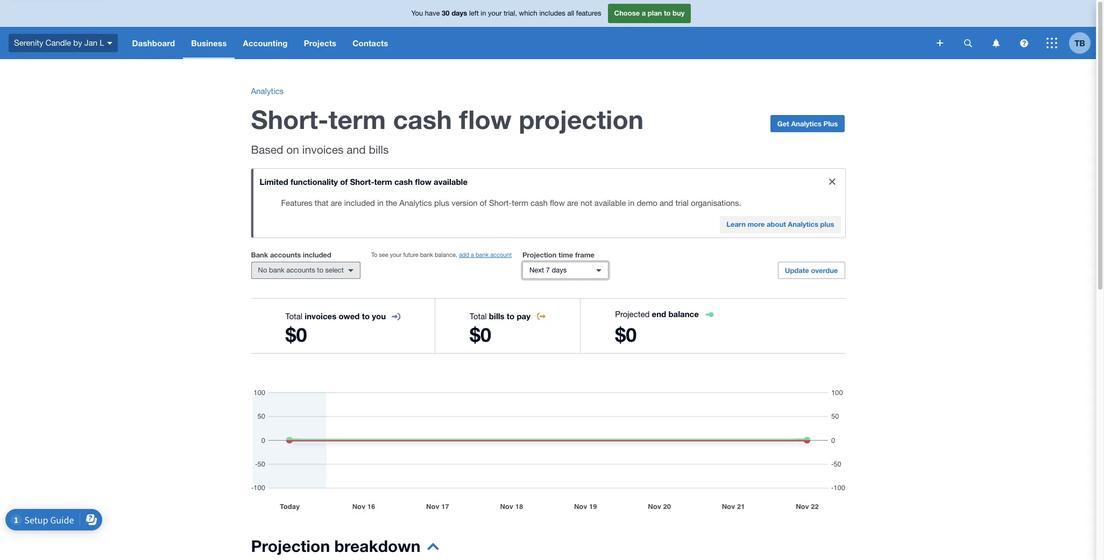 Task type: vqa. For each thing, say whether or not it's contained in the screenshot.
to corresponding to Total invoices owed to you $0
yes



Task type: locate. For each thing, give the bounding box(es) containing it.
0 horizontal spatial svg image
[[107, 42, 112, 45]]

bank
[[251, 251, 268, 259]]

in left the
[[377, 199, 384, 208]]

limited
[[260, 177, 288, 187]]

included inside limited functionality of short-term cash flow available status
[[344, 199, 375, 208]]

in left demo
[[629, 199, 635, 208]]

2 $0 from the left
[[470, 324, 492, 347]]

0 horizontal spatial short-
[[251, 104, 329, 135]]

frame
[[575, 251, 595, 259]]

days right the '7'
[[552, 266, 567, 275]]

2 total from the left
[[470, 312, 487, 321]]

learn more about analytics plus link
[[720, 216, 841, 234]]

0 horizontal spatial projection
[[251, 537, 330, 557]]

a right add
[[471, 252, 474, 258]]

of
[[340, 177, 348, 187], [480, 199, 487, 208]]

add a bank account link
[[459, 252, 512, 258]]

future
[[403, 252, 419, 258]]

available
[[434, 177, 468, 187], [595, 199, 626, 208]]

days inside popup button
[[552, 266, 567, 275]]

serenity candle by jan l
[[14, 38, 104, 47]]

to inside total bills to pay $0
[[507, 312, 515, 321]]

total down no bank accounts to select
[[286, 312, 303, 321]]

bills left pay
[[489, 312, 505, 321]]

0 vertical spatial days
[[452, 9, 467, 17]]

1 vertical spatial cash
[[395, 177, 413, 187]]

1 horizontal spatial days
[[552, 266, 567, 275]]

included
[[344, 199, 375, 208], [303, 251, 332, 259]]

navigation containing dashboard
[[124, 27, 930, 59]]

1 horizontal spatial flow
[[459, 104, 512, 135]]

are left not
[[567, 199, 579, 208]]

0 horizontal spatial your
[[390, 252, 402, 258]]

to left pay
[[507, 312, 515, 321]]

a
[[642, 9, 646, 17], [471, 252, 474, 258]]

and
[[347, 143, 366, 156], [660, 199, 674, 208]]

of right functionality
[[340, 177, 348, 187]]

invoices left owed
[[305, 312, 337, 321]]

svg image
[[1047, 38, 1058, 48], [964, 39, 973, 47], [1020, 39, 1029, 47]]

plus
[[434, 199, 450, 208], [821, 220, 835, 229]]

0 horizontal spatial plus
[[434, 199, 450, 208]]

0 vertical spatial cash
[[393, 104, 452, 135]]

jan
[[84, 38, 97, 47]]

projected end balance
[[615, 310, 699, 319]]

1 vertical spatial bills
[[489, 312, 505, 321]]

and left trial
[[660, 199, 674, 208]]

functionality
[[291, 177, 338, 187]]

your
[[488, 9, 502, 17], [390, 252, 402, 258]]

0 vertical spatial and
[[347, 143, 366, 156]]

short- up on
[[251, 104, 329, 135]]

projection breakdown
[[251, 537, 421, 557]]

invoices right on
[[302, 143, 344, 156]]

1 horizontal spatial plus
[[821, 220, 835, 229]]

1 horizontal spatial in
[[481, 9, 486, 17]]

accounts up no bank accounts to select
[[270, 251, 301, 259]]

invoices
[[302, 143, 344, 156], [305, 312, 337, 321]]

trial
[[676, 199, 689, 208]]

2 horizontal spatial $0
[[615, 324, 637, 347]]

trial,
[[504, 9, 517, 17]]

2 horizontal spatial flow
[[550, 199, 565, 208]]

1 vertical spatial available
[[595, 199, 626, 208]]

plus inside learn more about analytics plus link
[[821, 220, 835, 229]]

to left the select
[[317, 266, 323, 275]]

0 vertical spatial plus
[[434, 199, 450, 208]]

0 vertical spatial projection
[[523, 251, 557, 259]]

included up no bank accounts to select popup button
[[303, 251, 332, 259]]

0 horizontal spatial total
[[286, 312, 303, 321]]

svg image inside serenity candle by jan l popup button
[[107, 42, 112, 45]]

to left you
[[362, 312, 370, 321]]

projection inside button
[[251, 537, 330, 557]]

days right 30
[[452, 9, 467, 17]]

bank right the future at the left top
[[420, 252, 433, 258]]

to inside no bank accounts to select popup button
[[317, 266, 323, 275]]

1 horizontal spatial total
[[470, 312, 487, 321]]

term
[[329, 104, 386, 135], [374, 177, 392, 187], [512, 199, 529, 208]]

0 vertical spatial of
[[340, 177, 348, 187]]

7
[[546, 266, 550, 275]]

navigation
[[124, 27, 930, 59]]

analytics right about
[[788, 220, 819, 229]]

are right that
[[331, 199, 342, 208]]

projection
[[523, 251, 557, 259], [251, 537, 330, 557]]

2 horizontal spatial short-
[[489, 199, 512, 208]]

2 vertical spatial flow
[[550, 199, 565, 208]]

days
[[452, 9, 467, 17], [552, 266, 567, 275]]

2 horizontal spatial bank
[[476, 252, 489, 258]]

0 horizontal spatial $0
[[286, 324, 307, 347]]

included down limited functionality of short-term cash flow available
[[344, 199, 375, 208]]

1 vertical spatial accounts
[[287, 266, 315, 275]]

in right left
[[481, 9, 486, 17]]

0 vertical spatial included
[[344, 199, 375, 208]]

1 horizontal spatial available
[[595, 199, 626, 208]]

cash
[[393, 104, 452, 135], [395, 177, 413, 187], [531, 199, 548, 208]]

not
[[581, 199, 593, 208]]

total inside total bills to pay $0
[[470, 312, 487, 321]]

accounts
[[270, 251, 301, 259], [287, 266, 315, 275]]

0 vertical spatial accounts
[[270, 251, 301, 259]]

balance
[[669, 310, 699, 319]]

bills up limited functionality of short-term cash flow available
[[369, 143, 389, 156]]

accounts down bank accounts included
[[287, 266, 315, 275]]

0 horizontal spatial bank
[[269, 266, 285, 275]]

projection breakdown button
[[251, 537, 439, 561]]

end
[[652, 310, 667, 319]]

2 vertical spatial term
[[512, 199, 529, 208]]

projection for projection breakdown
[[251, 537, 330, 557]]

0 vertical spatial available
[[434, 177, 468, 187]]

plus left version
[[434, 199, 450, 208]]

1 vertical spatial term
[[374, 177, 392, 187]]

to inside banner
[[664, 9, 671, 17]]

you
[[412, 9, 423, 17]]

invoices inside 'total invoices owed to you $0'
[[305, 312, 337, 321]]

1 horizontal spatial projection
[[523, 251, 557, 259]]

2 vertical spatial cash
[[531, 199, 548, 208]]

banner
[[0, 0, 1097, 59]]

short- right version
[[489, 199, 512, 208]]

1 horizontal spatial are
[[567, 199, 579, 208]]

available right not
[[595, 199, 626, 208]]

total left pay
[[470, 312, 487, 321]]

0 horizontal spatial are
[[331, 199, 342, 208]]

plus down close image
[[821, 220, 835, 229]]

bills
[[369, 143, 389, 156], [489, 312, 505, 321]]

1 horizontal spatial $0
[[470, 324, 492, 347]]

projects
[[304, 38, 337, 48]]

account
[[491, 252, 512, 258]]

update overdue
[[785, 266, 839, 275]]

short- right functionality
[[350, 177, 374, 187]]

to for choose a plan to buy
[[664, 9, 671, 17]]

1 horizontal spatial of
[[480, 199, 487, 208]]

0 vertical spatial short-
[[251, 104, 329, 135]]

your left trial,
[[488, 9, 502, 17]]

that
[[315, 199, 329, 208]]

bank right add
[[476, 252, 489, 258]]

0 horizontal spatial of
[[340, 177, 348, 187]]

0 horizontal spatial in
[[377, 199, 384, 208]]

$0
[[286, 324, 307, 347], [470, 324, 492, 347], [615, 324, 637, 347]]

1 vertical spatial days
[[552, 266, 567, 275]]

bank right the no at the left top of page
[[269, 266, 285, 275]]

bills inside total bills to pay $0
[[489, 312, 505, 321]]

tb
[[1075, 38, 1086, 48]]

0 vertical spatial flow
[[459, 104, 512, 135]]

0 horizontal spatial flow
[[415, 177, 432, 187]]

0 vertical spatial a
[[642, 9, 646, 17]]

analytics right get
[[792, 120, 822, 128]]

1 horizontal spatial bills
[[489, 312, 505, 321]]

accounts inside popup button
[[287, 266, 315, 275]]

demo
[[637, 199, 658, 208]]

3 $0 from the left
[[615, 324, 637, 347]]

in
[[481, 9, 486, 17], [377, 199, 384, 208], [629, 199, 635, 208]]

total
[[286, 312, 303, 321], [470, 312, 487, 321]]

projects button
[[296, 27, 345, 59]]

2 horizontal spatial svg image
[[1047, 38, 1058, 48]]

analytics
[[251, 87, 284, 96], [792, 120, 822, 128], [400, 199, 432, 208], [788, 220, 819, 229]]

0 vertical spatial your
[[488, 9, 502, 17]]

svg image
[[993, 39, 1000, 47], [937, 40, 944, 46], [107, 42, 112, 45]]

0 horizontal spatial available
[[434, 177, 468, 187]]

in inside you have 30 days left in your trial, which includes all features
[[481, 9, 486, 17]]

available up version
[[434, 177, 468, 187]]

1 horizontal spatial included
[[344, 199, 375, 208]]

owed
[[339, 312, 360, 321]]

organisations.
[[691, 199, 742, 208]]

1 horizontal spatial your
[[488, 9, 502, 17]]

by
[[73, 38, 82, 47]]

0 horizontal spatial a
[[471, 252, 474, 258]]

about
[[767, 220, 786, 229]]

to left buy
[[664, 9, 671, 17]]

short-
[[251, 104, 329, 135], [350, 177, 374, 187], [489, 199, 512, 208]]

get
[[778, 120, 790, 128]]

2 horizontal spatial svg image
[[993, 39, 1000, 47]]

1 vertical spatial and
[[660, 199, 674, 208]]

l
[[100, 38, 104, 47]]

a left plan
[[642, 9, 646, 17]]

your right see
[[390, 252, 402, 258]]

0 horizontal spatial svg image
[[964, 39, 973, 47]]

0 horizontal spatial included
[[303, 251, 332, 259]]

1 vertical spatial short-
[[350, 177, 374, 187]]

0 horizontal spatial bills
[[369, 143, 389, 156]]

and up limited functionality of short-term cash flow available
[[347, 143, 366, 156]]

breakdown
[[335, 537, 421, 557]]

of right version
[[480, 199, 487, 208]]

1 horizontal spatial and
[[660, 199, 674, 208]]

total inside 'total invoices owed to you $0'
[[286, 312, 303, 321]]

next 7 days button
[[523, 262, 609, 279]]

plan
[[648, 9, 662, 17]]

0 horizontal spatial and
[[347, 143, 366, 156]]

1 $0 from the left
[[286, 324, 307, 347]]

serenity
[[14, 38, 43, 47]]

analytics down accounting dropdown button on the top left
[[251, 87, 284, 96]]

1 vertical spatial plus
[[821, 220, 835, 229]]

flow
[[459, 104, 512, 135], [415, 177, 432, 187], [550, 199, 565, 208]]

to inside 'total invoices owed to you $0'
[[362, 312, 370, 321]]

1 vertical spatial projection
[[251, 537, 330, 557]]

1 horizontal spatial svg image
[[1020, 39, 1029, 47]]

1 vertical spatial invoices
[[305, 312, 337, 321]]

1 total from the left
[[286, 312, 303, 321]]



Task type: describe. For each thing, give the bounding box(es) containing it.
banner containing tb
[[0, 0, 1097, 59]]

1 horizontal spatial short-
[[350, 177, 374, 187]]

1 vertical spatial included
[[303, 251, 332, 259]]

short-term cash flow projection
[[251, 104, 644, 135]]

left
[[469, 9, 479, 17]]

pay
[[517, 312, 531, 321]]

based on invoices and bills
[[251, 143, 389, 156]]

to see your future bank balance, add a bank account
[[371, 252, 512, 258]]

dashboard
[[132, 38, 175, 48]]

choose
[[615, 9, 640, 17]]

get analytics plus
[[778, 120, 838, 128]]

$0 inside 'total invoices owed to you $0'
[[286, 324, 307, 347]]

update overdue button
[[778, 262, 846, 279]]

30
[[442, 9, 450, 17]]

1 horizontal spatial svg image
[[937, 40, 944, 46]]

$0 inside total bills to pay $0
[[470, 324, 492, 347]]

plus
[[824, 120, 838, 128]]

tb button
[[1070, 27, 1097, 59]]

which
[[519, 9, 538, 17]]

2 vertical spatial short-
[[489, 199, 512, 208]]

dashboard link
[[124, 27, 183, 59]]

you
[[372, 312, 386, 321]]

limited functionality of short-term cash flow available status
[[251, 169, 846, 238]]

close image
[[822, 171, 843, 193]]

contacts button
[[345, 27, 397, 59]]

1 vertical spatial of
[[480, 199, 487, 208]]

accounting button
[[235, 27, 296, 59]]

projection
[[519, 104, 644, 135]]

0 vertical spatial bills
[[369, 143, 389, 156]]

total for you
[[286, 312, 303, 321]]

bank inside popup button
[[269, 266, 285, 275]]

learn
[[727, 220, 746, 229]]

1 horizontal spatial bank
[[420, 252, 433, 258]]

includes
[[540, 9, 566, 17]]

projected
[[615, 310, 650, 319]]

add
[[459, 252, 469, 258]]

limited functionality of short-term cash flow available
[[260, 177, 468, 187]]

features
[[281, 199, 313, 208]]

buy
[[673, 9, 685, 17]]

business
[[191, 38, 227, 48]]

time
[[559, 251, 574, 259]]

2 horizontal spatial in
[[629, 199, 635, 208]]

features that are included in the analytics plus version of short-term cash flow are not available in demo and trial organisations.
[[281, 199, 742, 208]]

based
[[251, 143, 283, 156]]

analytics inside button
[[792, 120, 822, 128]]

next
[[530, 266, 544, 275]]

1 vertical spatial your
[[390, 252, 402, 258]]

no
[[258, 266, 267, 275]]

no bank accounts to select
[[258, 266, 344, 275]]

to
[[371, 252, 378, 258]]

total for $0
[[470, 312, 487, 321]]

get analytics plus button
[[771, 115, 845, 132]]

projection time frame
[[523, 251, 595, 259]]

1 vertical spatial a
[[471, 252, 474, 258]]

version
[[452, 199, 478, 208]]

update
[[785, 266, 810, 275]]

bank accounts included
[[251, 251, 332, 259]]

accounting
[[243, 38, 288, 48]]

to for total invoices owed to you $0
[[362, 312, 370, 321]]

1 horizontal spatial a
[[642, 9, 646, 17]]

on
[[287, 143, 299, 156]]

analytics right the
[[400, 199, 432, 208]]

have
[[425, 9, 440, 17]]

features
[[576, 9, 602, 17]]

serenity candle by jan l button
[[0, 27, 124, 59]]

navigation inside banner
[[124, 27, 930, 59]]

1 are from the left
[[331, 199, 342, 208]]

balance,
[[435, 252, 458, 258]]

all
[[568, 9, 575, 17]]

choose a plan to buy
[[615, 9, 685, 17]]

candle
[[46, 38, 71, 47]]

and inside limited functionality of short-term cash flow available status
[[660, 199, 674, 208]]

the
[[386, 199, 397, 208]]

0 vertical spatial invoices
[[302, 143, 344, 156]]

next 7 days
[[530, 266, 567, 275]]

business button
[[183, 27, 235, 59]]

0 horizontal spatial days
[[452, 9, 467, 17]]

contacts
[[353, 38, 388, 48]]

0 vertical spatial term
[[329, 104, 386, 135]]

you have 30 days left in your trial, which includes all features
[[412, 9, 602, 17]]

select
[[325, 266, 344, 275]]

projection for projection time frame
[[523, 251, 557, 259]]

overdue
[[812, 266, 839, 275]]

1 vertical spatial flow
[[415, 177, 432, 187]]

learn more about analytics plus
[[727, 220, 835, 229]]

no bank accounts to select button
[[251, 262, 361, 279]]

more
[[748, 220, 765, 229]]

to for no bank accounts to select
[[317, 266, 323, 275]]

your inside you have 30 days left in your trial, which includes all features
[[488, 9, 502, 17]]

see
[[379, 252, 389, 258]]

total bills to pay $0
[[470, 312, 531, 347]]

2 are from the left
[[567, 199, 579, 208]]

analytics link
[[251, 87, 284, 96]]

total invoices owed to you $0
[[286, 312, 386, 347]]



